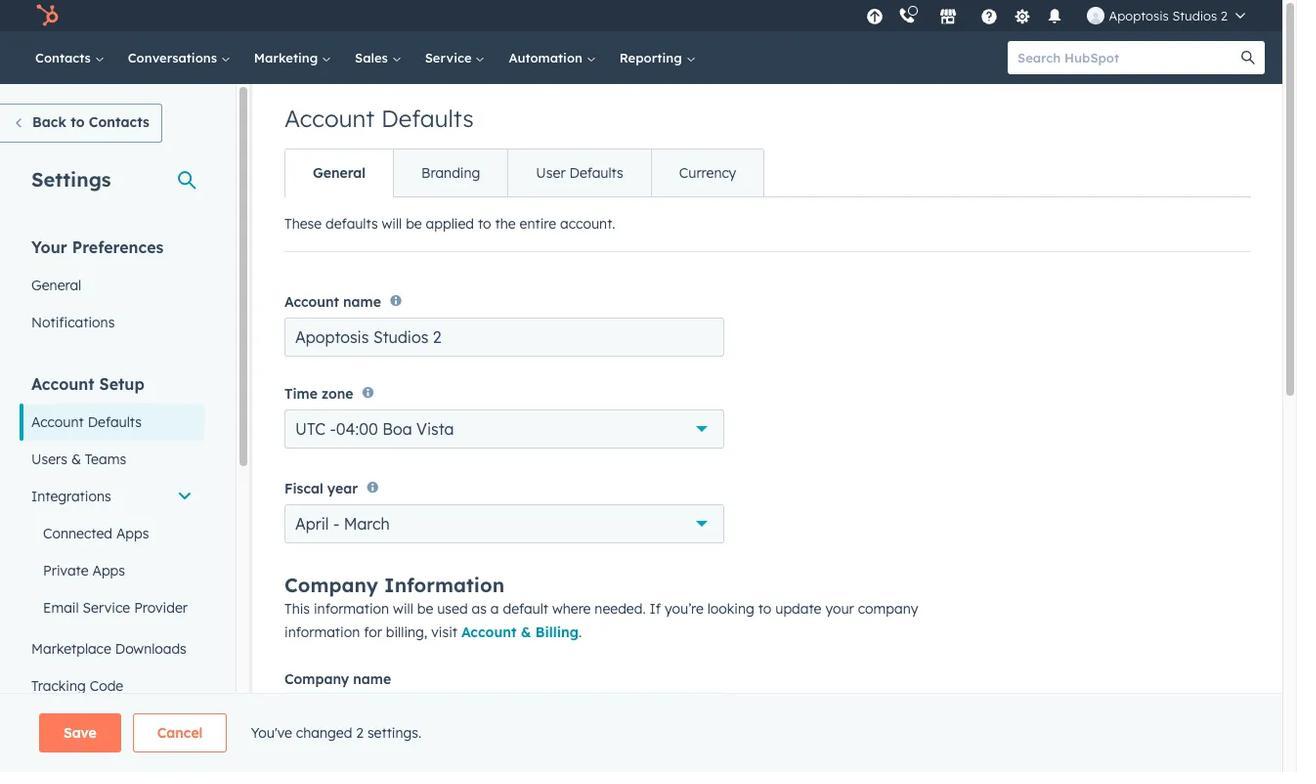 Task type: vqa. For each thing, say whether or not it's contained in the screenshot.
year
yes



Task type: locate. For each thing, give the bounding box(es) containing it.
code
[[90, 678, 123, 695]]

- inside popup button
[[330, 419, 336, 439]]

you've changed 2 settings.
[[251, 725, 422, 742]]

to right 'back'
[[71, 113, 85, 131]]

reporting link
[[608, 31, 707, 84]]

hubspot link
[[23, 4, 73, 27]]

apps down integrations button
[[116, 525, 149, 543]]

defaults inside navigation
[[570, 164, 624, 182]]

& inside users & teams "link"
[[71, 451, 81, 468]]

will inside this information will be used as a default where needed. if you're looking to update your company information for billing, visit
[[393, 600, 413, 618]]

preferences
[[72, 238, 164, 257]]

your preferences element
[[20, 237, 204, 341]]

you've
[[251, 725, 292, 742]]

time zone
[[285, 385, 353, 403]]

& right 'users'
[[71, 451, 81, 468]]

be left used
[[417, 600, 433, 618]]

0 vertical spatial -
[[330, 419, 336, 439]]

service
[[425, 50, 476, 66], [83, 599, 130, 617]]

settings.
[[368, 725, 422, 742]]

2 vertical spatial to
[[758, 600, 772, 618]]

2 horizontal spatial &
[[521, 624, 531, 641]]

to inside the back to contacts link
[[71, 113, 85, 131]]

defaults up users & teams "link" at the left of the page
[[88, 414, 142, 431]]

will for defaults
[[382, 215, 402, 233]]

be for applied
[[406, 215, 422, 233]]

changed
[[296, 725, 352, 742]]

hubspot image
[[35, 4, 59, 27]]

to left update
[[758, 600, 772, 618]]

help image
[[981, 9, 999, 26]]

apps up email service provider link
[[92, 562, 125, 580]]

apps inside 'link'
[[116, 525, 149, 543]]

1 horizontal spatial service
[[425, 50, 476, 66]]

notifications button
[[1039, 0, 1072, 31]]

1 vertical spatial company
[[285, 671, 349, 688]]

defaults inside account setup element
[[88, 414, 142, 431]]

name down for
[[353, 671, 391, 688]]

2 inside apoptosis studios 2 popup button
[[1221, 8, 1228, 23]]

general down your
[[31, 277, 81, 294]]

apps for connected apps
[[116, 525, 149, 543]]

1 vertical spatial service
[[83, 599, 130, 617]]

will for information
[[393, 600, 413, 618]]

defaults right user
[[570, 164, 624, 182]]

company up "changed"
[[285, 671, 349, 688]]

march
[[344, 514, 390, 534]]

marketplaces image
[[940, 9, 958, 26]]

upgrade image
[[866, 8, 884, 26]]

- for march
[[333, 514, 339, 534]]

teams
[[85, 451, 126, 468]]

to
[[71, 113, 85, 131], [478, 215, 491, 233], [758, 600, 772, 618]]

apps
[[116, 525, 149, 543], [92, 562, 125, 580]]

company up this
[[285, 573, 378, 597]]

0 horizontal spatial general link
[[20, 267, 204, 304]]

0 horizontal spatial general
[[31, 277, 81, 294]]

1 company from the top
[[285, 573, 378, 597]]

defaults
[[381, 104, 474, 133], [570, 164, 624, 182], [88, 414, 142, 431]]

1 vertical spatial account defaults
[[31, 414, 142, 431]]

1 horizontal spatial defaults
[[381, 104, 474, 133]]

2 company from the top
[[285, 671, 349, 688]]

sales
[[355, 50, 392, 66]]

0 vertical spatial company
[[285, 573, 378, 597]]

1 horizontal spatial general
[[313, 164, 366, 182]]

calling icon button
[[891, 3, 924, 28]]

0 vertical spatial be
[[406, 215, 422, 233]]

0 vertical spatial &
[[71, 451, 81, 468]]

1 horizontal spatial general link
[[286, 150, 393, 197]]

- right utc at the left bottom of page
[[330, 419, 336, 439]]

0 vertical spatial will
[[382, 215, 402, 233]]

2
[[1221, 8, 1228, 23], [356, 725, 364, 742]]

apoptosis studios 2 menu
[[861, 0, 1259, 31]]

2 vertical spatial defaults
[[88, 414, 142, 431]]

service down private apps link
[[83, 599, 130, 617]]

be left applied
[[406, 215, 422, 233]]

tara schultz image
[[1088, 7, 1105, 24]]

-
[[330, 419, 336, 439], [333, 514, 339, 534]]

1 vertical spatial apps
[[92, 562, 125, 580]]

to left the
[[478, 215, 491, 233]]

0 horizontal spatial service
[[83, 599, 130, 617]]

0 vertical spatial 2
[[1221, 8, 1228, 23]]

1 horizontal spatial to
[[478, 215, 491, 233]]

marketplaces button
[[928, 0, 969, 31]]

1 vertical spatial general link
[[20, 267, 204, 304]]

2 horizontal spatial defaults
[[570, 164, 624, 182]]

0 horizontal spatial 2
[[356, 725, 364, 742]]

sales link
[[343, 31, 413, 84]]

general up defaults
[[313, 164, 366, 182]]

1 vertical spatial will
[[393, 600, 413, 618]]

1 horizontal spatial 2
[[1221, 8, 1228, 23]]

general link up defaults
[[286, 150, 393, 197]]

general inside navigation
[[313, 164, 366, 182]]

be for used
[[417, 600, 433, 618]]

1 horizontal spatial account defaults
[[285, 104, 474, 133]]

navigation
[[285, 149, 765, 198]]

upgrade link
[[863, 5, 887, 26]]

defaults for user defaults link
[[570, 164, 624, 182]]

& right privacy
[[82, 715, 92, 732]]

downloads
[[115, 640, 187, 658]]

&
[[71, 451, 81, 468], [521, 624, 531, 641], [82, 715, 92, 732]]

account defaults link
[[20, 404, 204, 441]]

- inside popup button
[[333, 514, 339, 534]]

company information
[[285, 573, 505, 597]]

general link down the preferences
[[20, 267, 204, 304]]

0 vertical spatial general link
[[286, 150, 393, 197]]

& for teams
[[71, 451, 81, 468]]

search image
[[1242, 51, 1255, 65]]

studios
[[1173, 8, 1218, 23]]

1 vertical spatial -
[[333, 514, 339, 534]]

contacts
[[35, 50, 95, 66], [89, 113, 149, 131]]

Account name text field
[[285, 318, 725, 357]]

privacy & consent
[[31, 715, 149, 732]]

1 vertical spatial 2
[[356, 725, 364, 742]]

0 vertical spatial to
[[71, 113, 85, 131]]

general for account
[[313, 164, 366, 182]]

1 vertical spatial defaults
[[570, 164, 624, 182]]

will
[[382, 215, 402, 233], [393, 600, 413, 618]]

account name
[[285, 294, 381, 311]]

& down default
[[521, 624, 531, 641]]

& inside privacy & consent link
[[82, 715, 92, 732]]

general link for account
[[286, 150, 393, 197]]

be
[[406, 215, 422, 233], [417, 600, 433, 618]]

defaults up branding link
[[381, 104, 474, 133]]

2 horizontal spatial to
[[758, 600, 772, 618]]

account defaults down sales link
[[285, 104, 474, 133]]

contacts link
[[23, 31, 116, 84]]

0 vertical spatial name
[[343, 294, 381, 311]]

1 vertical spatial &
[[521, 624, 531, 641]]

apps for private apps
[[92, 562, 125, 580]]

account defaults up "users & teams"
[[31, 414, 142, 431]]

0 horizontal spatial defaults
[[88, 414, 142, 431]]

0 vertical spatial contacts
[[35, 50, 95, 66]]

general link
[[286, 150, 393, 197], [20, 267, 204, 304]]

general
[[313, 164, 366, 182], [31, 277, 81, 294]]

user
[[536, 164, 566, 182]]

contacts down hubspot 'link'
[[35, 50, 95, 66]]

settings link
[[1010, 5, 1035, 26]]

connected apps
[[43, 525, 149, 543]]

0 horizontal spatial &
[[71, 451, 81, 468]]

information
[[314, 600, 389, 618], [285, 624, 360, 641]]

& for billing
[[521, 624, 531, 641]]

service right sales link
[[425, 50, 476, 66]]

utc -04:00 boa vista
[[295, 419, 454, 439]]

privacy
[[31, 715, 79, 732]]

tracking code link
[[20, 668, 204, 705]]

integrations button
[[20, 478, 204, 515]]

& for consent
[[82, 715, 92, 732]]

0 vertical spatial general
[[313, 164, 366, 182]]

2 right studios at the top of the page
[[1221, 8, 1228, 23]]

general inside your preferences element
[[31, 277, 81, 294]]

contacts right 'back'
[[89, 113, 149, 131]]

0 vertical spatial information
[[314, 600, 389, 618]]

1 vertical spatial name
[[353, 671, 391, 688]]

be inside this information will be used as a default where needed. if you're looking to update your company information for billing, visit
[[417, 600, 433, 618]]

a
[[491, 600, 499, 618]]

2 vertical spatial &
[[82, 715, 92, 732]]

information down this
[[285, 624, 360, 641]]

0 horizontal spatial account defaults
[[31, 414, 142, 431]]

name down defaults
[[343, 294, 381, 311]]

0 horizontal spatial to
[[71, 113, 85, 131]]

information up for
[[314, 600, 389, 618]]

0 vertical spatial account defaults
[[285, 104, 474, 133]]

marketplace
[[31, 640, 111, 658]]

users & teams link
[[20, 441, 204, 478]]

1 vertical spatial general
[[31, 277, 81, 294]]

account down the marketing link
[[285, 104, 375, 133]]

will right defaults
[[382, 215, 402, 233]]

.
[[579, 624, 582, 641]]

security
[[31, 752, 84, 769]]

04:00
[[336, 419, 378, 439]]

1 vertical spatial to
[[478, 215, 491, 233]]

account defaults
[[285, 104, 474, 133], [31, 414, 142, 431]]

consent
[[96, 715, 149, 732]]

1 horizontal spatial &
[[82, 715, 92, 732]]

these defaults will be applied to the entire account.
[[285, 215, 616, 233]]

will up billing, on the left of the page
[[393, 600, 413, 618]]

marketing link
[[242, 31, 343, 84]]

name
[[343, 294, 381, 311], [353, 671, 391, 688]]

calling icon image
[[899, 8, 917, 25]]

notifications image
[[1047, 9, 1064, 26]]

notifications link
[[20, 304, 204, 341]]

security link
[[20, 742, 204, 772]]

0 vertical spatial apps
[[116, 525, 149, 543]]

- right april
[[333, 514, 339, 534]]

2 left settings.
[[356, 725, 364, 742]]

1 vertical spatial be
[[417, 600, 433, 618]]



Task type: describe. For each thing, give the bounding box(es) containing it.
private apps link
[[20, 552, 204, 590]]

branding link
[[393, 150, 508, 197]]

privacy & consent link
[[20, 705, 204, 742]]

name for account name
[[343, 294, 381, 311]]

private
[[43, 562, 89, 580]]

account left setup
[[31, 374, 94, 394]]

you're
[[665, 600, 704, 618]]

the
[[495, 215, 516, 233]]

user defaults
[[536, 164, 624, 182]]

where
[[552, 600, 591, 618]]

connected apps link
[[20, 515, 204, 552]]

2 for changed
[[356, 725, 364, 742]]

2 for studios
[[1221, 8, 1228, 23]]

company for company name
[[285, 671, 349, 688]]

apoptosis studios 2
[[1109, 8, 1228, 23]]

search button
[[1232, 41, 1265, 74]]

reporting
[[620, 50, 686, 66]]

fiscal
[[285, 480, 323, 498]]

settings
[[31, 167, 111, 192]]

users & teams
[[31, 451, 126, 468]]

your
[[826, 600, 854, 618]]

these
[[285, 215, 322, 233]]

account down these
[[285, 294, 339, 311]]

- for 04:00
[[330, 419, 336, 439]]

account & billing link
[[461, 624, 579, 641]]

your
[[31, 238, 67, 257]]

account setup
[[31, 374, 145, 394]]

tracking
[[31, 678, 86, 695]]

information
[[384, 573, 505, 597]]

account setup element
[[20, 373, 204, 772]]

company for company information
[[285, 573, 378, 597]]

name for company name
[[353, 671, 391, 688]]

account defaults inside account setup element
[[31, 414, 142, 431]]

marketplace downloads
[[31, 640, 187, 658]]

back to contacts link
[[0, 104, 162, 143]]

1 vertical spatial contacts
[[89, 113, 149, 131]]

cancel
[[157, 725, 203, 742]]

Search HubSpot search field
[[1008, 41, 1248, 74]]

0 vertical spatial defaults
[[381, 104, 474, 133]]

setup
[[99, 374, 145, 394]]

settings image
[[1014, 8, 1031, 26]]

tracking code
[[31, 678, 123, 695]]

marketplace downloads link
[[20, 631, 204, 668]]

automation link
[[497, 31, 608, 84]]

automation
[[509, 50, 586, 66]]

this information will be used as a default where needed. if you're looking to update your company information for billing, visit
[[285, 600, 919, 641]]

utc
[[295, 419, 326, 439]]

if
[[650, 600, 661, 618]]

users
[[31, 451, 67, 468]]

entire
[[520, 215, 556, 233]]

marketing
[[254, 50, 322, 66]]

help button
[[973, 0, 1007, 31]]

account up 'users'
[[31, 414, 84, 431]]

your preferences
[[31, 238, 164, 257]]

company name
[[285, 671, 391, 688]]

update
[[776, 600, 822, 618]]

billing
[[536, 624, 579, 641]]

contacts inside "link"
[[35, 50, 95, 66]]

email service provider link
[[20, 590, 204, 627]]

service inside account setup element
[[83, 599, 130, 617]]

company
[[858, 600, 919, 618]]

conversations
[[128, 50, 221, 66]]

back
[[32, 113, 66, 131]]

currency
[[679, 164, 737, 182]]

notifications
[[31, 314, 115, 331]]

account & billing .
[[461, 624, 582, 641]]

vista
[[417, 419, 454, 439]]

april - march button
[[285, 505, 725, 544]]

currency link
[[651, 150, 764, 197]]

visit
[[431, 624, 458, 641]]

defaults for account defaults link
[[88, 414, 142, 431]]

account down a
[[461, 624, 517, 641]]

to inside this information will be used as a default where needed. if you're looking to update your company information for billing, visit
[[758, 600, 772, 618]]

defaults
[[326, 215, 378, 233]]

conversations link
[[116, 31, 242, 84]]

1 vertical spatial information
[[285, 624, 360, 641]]

service link
[[413, 31, 497, 84]]

general link for your
[[20, 267, 204, 304]]

april
[[295, 514, 329, 534]]

email service provider
[[43, 599, 188, 617]]

this
[[285, 600, 310, 618]]

provider
[[134, 599, 188, 617]]

applied
[[426, 215, 474, 233]]

user defaults link
[[508, 150, 651, 197]]

time
[[285, 385, 318, 403]]

save button
[[39, 714, 121, 753]]

save
[[64, 725, 97, 742]]

Company name text field
[[285, 695, 725, 734]]

boa
[[382, 419, 412, 439]]

general for your
[[31, 277, 81, 294]]

needed.
[[595, 600, 646, 618]]

navigation containing general
[[285, 149, 765, 198]]

default
[[503, 600, 549, 618]]

for
[[364, 624, 382, 641]]

0 vertical spatial service
[[425, 50, 476, 66]]

email
[[43, 599, 79, 617]]

used
[[437, 600, 468, 618]]

fiscal year
[[285, 480, 358, 498]]

as
[[472, 600, 487, 618]]

integrations
[[31, 488, 111, 505]]



